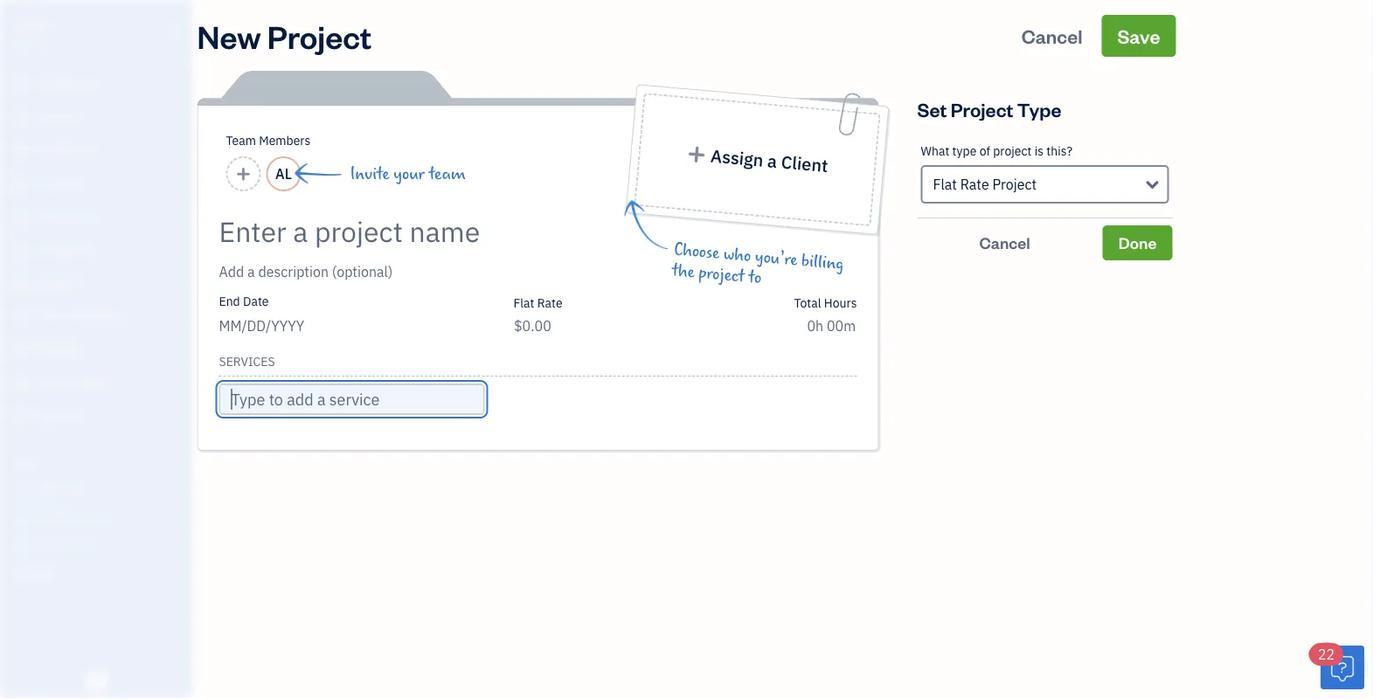 Task type: describe. For each thing, give the bounding box(es) containing it.
assign
[[710, 144, 765, 172]]

expense image
[[11, 242, 32, 260]]

Hourly Budget text field
[[808, 317, 857, 335]]

save
[[1118, 23, 1161, 48]]

Project Type field
[[921, 165, 1170, 204]]

choose
[[674, 240, 721, 263]]

0 vertical spatial cancel
[[1022, 23, 1083, 48]]

apps image
[[13, 453, 187, 467]]

choose who you're billing the project to
[[672, 240, 845, 288]]

team members
[[226, 132, 311, 149]]

0 vertical spatial cancel button
[[1006, 15, 1099, 57]]

settings image
[[13, 565, 187, 579]]

project for set
[[951, 97, 1014, 122]]

rate for flat rate
[[538, 295, 563, 311]]

you're
[[755, 247, 799, 270]]

End date in  format text field
[[219, 317, 432, 335]]

1 vertical spatial cancel button
[[918, 226, 1093, 261]]

type
[[1018, 97, 1062, 122]]

freshbooks image
[[82, 671, 110, 692]]

date
[[243, 293, 269, 310]]

22
[[1319, 646, 1336, 664]]

apple owner
[[14, 15, 52, 49]]

total hours
[[794, 295, 857, 311]]

resource center badge image
[[1321, 646, 1365, 690]]

project image
[[11, 275, 32, 293]]

what
[[921, 143, 950, 159]]

report image
[[11, 408, 32, 426]]

items and services image
[[13, 509, 187, 523]]

money image
[[11, 342, 32, 359]]

end
[[219, 293, 240, 310]]

done button
[[1103, 226, 1173, 261]]

flat rate project
[[934, 175, 1037, 194]]

set
[[918, 97, 947, 122]]

add team member image
[[235, 164, 252, 185]]

payment image
[[11, 209, 32, 226]]

done
[[1119, 233, 1157, 253]]

end date
[[219, 293, 269, 310]]

to
[[748, 268, 763, 288]]

who
[[723, 245, 752, 266]]

billing
[[801, 251, 845, 274]]

team
[[429, 164, 466, 184]]

new
[[197, 15, 261, 56]]

1 vertical spatial cancel
[[980, 233, 1031, 253]]

is
[[1035, 143, 1044, 159]]

team members image
[[13, 481, 187, 495]]

Project Description text field
[[219, 261, 700, 282]]

Amount (USD) text field
[[514, 317, 552, 335]]



Task type: vqa. For each thing, say whether or not it's contained in the screenshot.
Set Billable Rates Rates
no



Task type: locate. For each thing, give the bounding box(es) containing it.
1 vertical spatial project
[[698, 264, 746, 287]]

1 vertical spatial flat
[[514, 295, 535, 311]]

rate inside field
[[961, 175, 990, 194]]

project inside choose who you're billing the project to
[[698, 264, 746, 287]]

project
[[267, 15, 372, 56], [951, 97, 1014, 122], [993, 175, 1037, 194]]

Project Name text field
[[219, 214, 700, 249]]

members
[[259, 132, 311, 149]]

flat for flat rate
[[514, 295, 535, 311]]

flat down what
[[934, 175, 958, 194]]

the
[[672, 261, 696, 282]]

invite your team
[[350, 164, 466, 184]]

0 vertical spatial project
[[267, 15, 372, 56]]

project inside 'element'
[[994, 143, 1032, 159]]

rate up "amount (usd)" text field
[[538, 295, 563, 311]]

flat for flat rate project
[[934, 175, 958, 194]]

type
[[953, 143, 977, 159]]

your
[[394, 164, 425, 184]]

Type to add a service text field
[[221, 386, 483, 414]]

services
[[219, 354, 275, 370]]

1 horizontal spatial flat
[[934, 175, 958, 194]]

plus image
[[686, 145, 708, 164]]

save button
[[1102, 15, 1177, 57]]

invoice image
[[11, 176, 32, 193]]

1 vertical spatial rate
[[538, 295, 563, 311]]

2 vertical spatial project
[[993, 175, 1037, 194]]

project
[[994, 143, 1032, 159], [698, 264, 746, 287]]

cancel
[[1022, 23, 1083, 48], [980, 233, 1031, 253]]

timer image
[[11, 309, 32, 326]]

0 vertical spatial project
[[994, 143, 1032, 159]]

0 vertical spatial rate
[[961, 175, 990, 194]]

flat inside field
[[934, 175, 958, 194]]

apple
[[14, 15, 52, 34]]

assign a client button
[[634, 93, 881, 227]]

dashboard image
[[11, 76, 32, 94]]

new project
[[197, 15, 372, 56]]

rate
[[961, 175, 990, 194], [538, 295, 563, 311]]

rate down of
[[961, 175, 990, 194]]

cancel down 'flat rate project'
[[980, 233, 1031, 253]]

0 horizontal spatial project
[[698, 264, 746, 287]]

total
[[794, 295, 822, 311]]

chart image
[[11, 375, 32, 393]]

client image
[[11, 109, 32, 127]]

assign a client
[[710, 144, 829, 177]]

team
[[226, 132, 256, 149]]

owner
[[14, 35, 46, 49]]

1 vertical spatial project
[[951, 97, 1014, 122]]

cancel up type
[[1022, 23, 1083, 48]]

of
[[980, 143, 991, 159]]

set project type
[[918, 97, 1062, 122]]

hours
[[825, 295, 857, 311]]

cancel button down 'flat rate project'
[[918, 226, 1093, 261]]

0 horizontal spatial rate
[[538, 295, 563, 311]]

flat
[[934, 175, 958, 194], [514, 295, 535, 311]]

invite
[[350, 164, 390, 184]]

project left to
[[698, 264, 746, 287]]

main element
[[0, 0, 236, 699]]

project left is
[[994, 143, 1032, 159]]

estimate image
[[11, 143, 32, 160]]

cancel button up type
[[1006, 15, 1099, 57]]

this?
[[1047, 143, 1073, 159]]

rate for flat rate project
[[961, 175, 990, 194]]

what type of project is this? element
[[918, 130, 1173, 219]]

0 horizontal spatial flat
[[514, 295, 535, 311]]

flat rate
[[514, 295, 563, 311]]

al
[[276, 165, 292, 183]]

flat up "amount (usd)" text field
[[514, 295, 535, 311]]

1 horizontal spatial rate
[[961, 175, 990, 194]]

0 vertical spatial flat
[[934, 175, 958, 194]]

bank connections image
[[13, 537, 187, 551]]

cancel button
[[1006, 15, 1099, 57], [918, 226, 1093, 261]]

a
[[767, 149, 779, 173]]

1 horizontal spatial project
[[994, 143, 1032, 159]]

project inside field
[[993, 175, 1037, 194]]

project for new
[[267, 15, 372, 56]]

22 button
[[1310, 644, 1365, 690]]

client
[[781, 150, 829, 177]]

what type of project is this?
[[921, 143, 1073, 159]]



